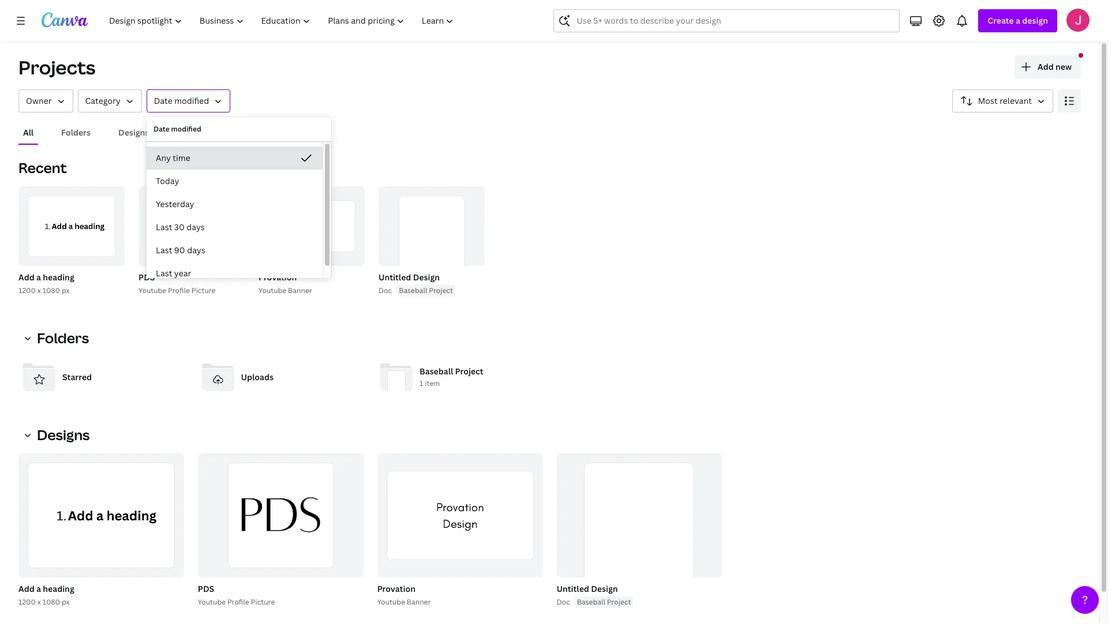 Task type: locate. For each thing, give the bounding box(es) containing it.
last left 90
[[156, 245, 172, 256]]

2 1080 from the top
[[43, 598, 60, 607]]

a for untitled design button corresponding to leftmost provation button
[[36, 272, 41, 283]]

3 last from the top
[[156, 268, 172, 279]]

0 vertical spatial project
[[429, 286, 453, 296]]

doc
[[379, 286, 392, 296], [557, 598, 570, 607]]

heading for leftmost provation button
[[43, 272, 74, 283]]

1 horizontal spatial provation
[[377, 584, 416, 595]]

baseball project 1 item
[[420, 366, 484, 389]]

add a heading 1200 x 1080 px for bottommost provation button
[[18, 584, 74, 607]]

days inside last 90 days 'button'
[[187, 245, 205, 256]]

1 horizontal spatial project
[[455, 366, 484, 377]]

1 vertical spatial last
[[156, 245, 172, 256]]

0 horizontal spatial designs
[[37, 425, 90, 445]]

90
[[174, 245, 185, 256]]

1 vertical spatial banner
[[407, 598, 431, 607]]

0 vertical spatial heading
[[43, 272, 74, 283]]

0 vertical spatial picture
[[192, 286, 216, 296]]

2 vertical spatial add
[[18, 584, 34, 595]]

designs
[[118, 127, 149, 138], [37, 425, 90, 445]]

1 vertical spatial x
[[37, 598, 41, 607]]

1 left the item
[[420, 379, 423, 389]]

2 date modified from the top
[[154, 124, 201, 134]]

0 vertical spatial design
[[413, 272, 440, 283]]

last 90 days button
[[147, 239, 323, 262]]

1
[[98, 253, 101, 261], [420, 379, 423, 389]]

1 vertical spatial untitled design button
[[557, 583, 618, 597]]

modified
[[174, 95, 209, 106], [171, 124, 201, 134]]

1 px from the top
[[62, 286, 70, 296]]

None search field
[[554, 9, 900, 32]]

0 horizontal spatial baseball project
[[399, 286, 453, 296]]

a
[[1016, 15, 1021, 26], [36, 272, 41, 283], [36, 584, 41, 595]]

baseball project
[[399, 286, 453, 296], [577, 598, 631, 607]]

1 horizontal spatial 1
[[420, 379, 423, 389]]

add a heading button
[[18, 271, 74, 285], [18, 583, 74, 597]]

profile for leftmost provation button
[[168, 286, 190, 296]]

0 vertical spatial designs
[[118, 127, 149, 138]]

heading
[[43, 272, 74, 283], [43, 584, 74, 595]]

Category button
[[78, 89, 142, 113]]

last year option
[[147, 262, 323, 285]]

last 30 days button
[[147, 216, 323, 239]]

2 add a heading button from the top
[[18, 583, 74, 597]]

2 1200 from the top
[[18, 598, 36, 607]]

1 horizontal spatial untitled design button
[[557, 583, 618, 597]]

1 add a heading 1200 x 1080 px from the top
[[18, 272, 74, 296]]

project for the bottommost baseball project button
[[607, 598, 631, 607]]

0 vertical spatial 1
[[98, 253, 101, 261]]

1 vertical spatial modified
[[171, 124, 201, 134]]

untitled design button
[[379, 271, 440, 285], [557, 583, 618, 597]]

provation youtube banner
[[259, 272, 312, 296], [377, 584, 431, 607]]

0 horizontal spatial untitled design button
[[379, 271, 440, 285]]

1 vertical spatial a
[[36, 272, 41, 283]]

untitled design for untitled design button corresponding to leftmost provation button
[[379, 272, 440, 283]]

1 x from the top
[[37, 286, 41, 296]]

folders button
[[57, 122, 95, 144]]

0 vertical spatial untitled design
[[379, 272, 440, 283]]

1 vertical spatial untitled
[[557, 584, 589, 595]]

baseball
[[399, 286, 427, 296], [420, 366, 453, 377], [577, 598, 606, 607]]

1 last from the top
[[156, 222, 172, 233]]

modified inside button
[[174, 95, 209, 106]]

1 horizontal spatial designs
[[118, 127, 149, 138]]

1 horizontal spatial pds button
[[198, 583, 214, 597]]

0 horizontal spatial untitled design
[[379, 272, 440, 283]]

design
[[413, 272, 440, 283], [591, 584, 618, 595]]

0 vertical spatial 1080
[[43, 286, 60, 296]]

date modified inside button
[[154, 95, 209, 106]]

0 vertical spatial add a heading button
[[18, 271, 74, 285]]

youtube
[[139, 286, 166, 296], [259, 286, 286, 296], [198, 598, 226, 607], [377, 598, 405, 607]]

any time
[[156, 152, 190, 163]]

x for add a heading button corresponding to bottommost provation button
[[37, 598, 41, 607]]

px
[[62, 286, 70, 296], [62, 598, 70, 607]]

baseball project button
[[397, 285, 455, 297], [575, 597, 634, 609]]

1 vertical spatial baseball
[[420, 366, 453, 377]]

untitled
[[379, 272, 411, 283], [557, 584, 589, 595]]

1 vertical spatial picture
[[251, 598, 275, 607]]

provation
[[259, 272, 297, 283], [377, 584, 416, 595]]

date inside button
[[154, 95, 172, 106]]

days inside last 30 days button
[[187, 222, 205, 233]]

1 vertical spatial provation
[[377, 584, 416, 595]]

profile
[[168, 286, 190, 296], [227, 598, 249, 607]]

add for leftmost provation button
[[18, 272, 34, 283]]

0 vertical spatial date modified
[[154, 95, 209, 106]]

pds youtube profile picture
[[139, 272, 216, 296], [198, 584, 275, 607]]

0 vertical spatial x
[[37, 286, 41, 296]]

2 last from the top
[[156, 245, 172, 256]]

untitled design
[[379, 272, 440, 283], [557, 584, 618, 595]]

1 vertical spatial design
[[591, 584, 618, 595]]

1200
[[18, 286, 36, 296], [18, 598, 36, 607]]

1 horizontal spatial banner
[[407, 598, 431, 607]]

0 vertical spatial doc
[[379, 286, 392, 296]]

1 vertical spatial provation youtube banner
[[377, 584, 431, 607]]

all
[[23, 127, 34, 138]]

1 vertical spatial profile
[[227, 598, 249, 607]]

date right category button
[[154, 95, 172, 106]]

0 horizontal spatial pds
[[139, 272, 155, 283]]

last left 30
[[156, 222, 172, 233]]

add new
[[1038, 61, 1072, 72]]

2 heading from the top
[[43, 584, 74, 595]]

0 horizontal spatial pds button
[[139, 271, 155, 285]]

2 px from the top
[[62, 598, 70, 607]]

0 horizontal spatial profile
[[168, 286, 190, 296]]

1 vertical spatial pds youtube profile picture
[[198, 584, 275, 607]]

0 vertical spatial provation
[[259, 272, 297, 283]]

1 horizontal spatial design
[[591, 584, 618, 595]]

1 vertical spatial untitled design
[[557, 584, 618, 595]]

0 horizontal spatial banner
[[288, 286, 312, 296]]

0 vertical spatial 1200
[[18, 286, 36, 296]]

recent
[[18, 158, 67, 177]]

0 vertical spatial provation button
[[259, 271, 297, 285]]

design for bottommost provation button
[[591, 584, 618, 595]]

time
[[173, 152, 190, 163]]

1 vertical spatial days
[[187, 245, 205, 256]]

picture for bottommost provation button
[[251, 598, 275, 607]]

0 vertical spatial untitled design button
[[379, 271, 440, 285]]

1 vertical spatial pds button
[[198, 583, 214, 597]]

starred link
[[18, 357, 188, 398]]

0 vertical spatial pds youtube profile picture
[[139, 272, 216, 296]]

2 vertical spatial last
[[156, 268, 172, 279]]

0 vertical spatial pds
[[139, 272, 155, 283]]

add a heading button for leftmost provation button
[[18, 271, 74, 285]]

1 horizontal spatial pds
[[198, 584, 214, 595]]

last left year
[[156, 268, 172, 279]]

list box
[[147, 147, 323, 285]]

date modified
[[154, 95, 209, 106], [154, 124, 201, 134]]

add a heading button for bottommost provation button
[[18, 583, 74, 597]]

list box containing any time
[[147, 147, 323, 285]]

1 vertical spatial date modified
[[154, 124, 201, 134]]

1 add a heading button from the top
[[18, 271, 74, 285]]

0 vertical spatial add a heading 1200 x 1080 px
[[18, 272, 74, 296]]

1 vertical spatial add a heading 1200 x 1080 px
[[18, 584, 74, 607]]

new
[[1056, 61, 1072, 72]]

1 vertical spatial date
[[154, 124, 170, 134]]

days for last 30 days
[[187, 222, 205, 233]]

1 horizontal spatial baseball project button
[[575, 597, 634, 609]]

add new button
[[1015, 55, 1081, 79]]

starred
[[62, 372, 92, 383]]

pds youtube profile picture for bottommost provation button
[[198, 584, 275, 607]]

1 1080 from the top
[[43, 286, 60, 296]]

1 horizontal spatial picture
[[251, 598, 275, 607]]

last year button
[[147, 262, 323, 285]]

all button
[[18, 122, 38, 144]]

0 horizontal spatial provation youtube banner
[[259, 272, 312, 296]]

1 vertical spatial add
[[18, 272, 34, 283]]

pds button
[[139, 271, 155, 285], [198, 583, 214, 597]]

0 horizontal spatial project
[[429, 286, 453, 296]]

0 horizontal spatial provation
[[259, 272, 297, 283]]

1 vertical spatial baseball project
[[577, 598, 631, 607]]

0 horizontal spatial design
[[413, 272, 440, 283]]

Search search field
[[577, 10, 877, 32]]

2 add a heading 1200 x 1080 px from the top
[[18, 584, 74, 607]]

pds
[[139, 272, 155, 283], [198, 584, 214, 595]]

1 heading from the top
[[43, 272, 74, 283]]

0 vertical spatial last
[[156, 222, 172, 233]]

add a heading 1200 x 1080 px
[[18, 272, 74, 296], [18, 584, 74, 607]]

designs inside button
[[118, 127, 149, 138]]

0 vertical spatial pds button
[[139, 271, 155, 285]]

folders down category
[[61, 127, 91, 138]]

add
[[1038, 61, 1054, 72], [18, 272, 34, 283], [18, 584, 34, 595]]

days
[[187, 222, 205, 233], [187, 245, 205, 256]]

0 vertical spatial baseball project button
[[397, 285, 455, 297]]

any time option
[[147, 147, 323, 170]]

1 1200 from the top
[[18, 286, 36, 296]]

1 vertical spatial 1200
[[18, 598, 36, 607]]

2 vertical spatial project
[[607, 598, 631, 607]]

1 horizontal spatial provation button
[[377, 583, 416, 597]]

provation button
[[259, 271, 297, 285], [377, 583, 416, 597]]

most relevant
[[978, 95, 1032, 106]]

yesterday button
[[147, 193, 323, 216]]

folders
[[61, 127, 91, 138], [37, 328, 89, 348]]

last inside 'button'
[[156, 245, 172, 256]]

1 vertical spatial baseball project button
[[575, 597, 634, 609]]

create
[[988, 15, 1014, 26]]

date
[[154, 95, 172, 106], [154, 124, 170, 134]]

project inside baseball project 1 item
[[455, 366, 484, 377]]

project
[[429, 286, 453, 296], [455, 366, 484, 377], [607, 598, 631, 607]]

1 horizontal spatial doc
[[557, 598, 570, 607]]

1080
[[43, 286, 60, 296], [43, 598, 60, 607]]

1 vertical spatial project
[[455, 366, 484, 377]]

0 horizontal spatial baseball project button
[[397, 285, 455, 297]]

create a design button
[[979, 9, 1058, 32]]

Owner button
[[18, 89, 73, 113]]

30
[[174, 222, 185, 233]]

x for leftmost provation button's add a heading button
[[37, 286, 41, 296]]

days right 90
[[187, 245, 205, 256]]

1 vertical spatial 1
[[420, 379, 423, 389]]

2 x from the top
[[37, 598, 41, 607]]

0 vertical spatial add
[[1038, 61, 1054, 72]]

provation for bottommost provation button
[[377, 584, 416, 595]]

folders up starred
[[37, 328, 89, 348]]

0 horizontal spatial picture
[[192, 286, 216, 296]]

0 vertical spatial untitled
[[379, 272, 411, 283]]

days right 30
[[187, 222, 205, 233]]

banner
[[288, 286, 312, 296], [407, 598, 431, 607]]

1 vertical spatial add a heading button
[[18, 583, 74, 597]]

1 left of
[[98, 253, 101, 261]]

2 vertical spatial baseball
[[577, 598, 606, 607]]

category
[[85, 95, 120, 106]]

any time button
[[147, 147, 323, 170]]

2 vertical spatial a
[[36, 584, 41, 595]]

1 vertical spatial designs
[[37, 425, 90, 445]]

uploads link
[[197, 357, 367, 398]]

last 90 days option
[[147, 239, 323, 262]]

uploads
[[241, 372, 274, 383]]

1 date from the top
[[154, 95, 172, 106]]

year
[[174, 268, 191, 279]]

item
[[425, 379, 440, 389]]

picture
[[192, 286, 216, 296], [251, 598, 275, 607]]

1 date modified from the top
[[154, 95, 209, 106]]

x
[[37, 286, 41, 296], [37, 598, 41, 607]]

0 vertical spatial date
[[154, 95, 172, 106]]

0 vertical spatial modified
[[174, 95, 209, 106]]

0 vertical spatial banner
[[288, 286, 312, 296]]

date up any
[[154, 124, 170, 134]]

0 vertical spatial folders
[[61, 127, 91, 138]]

1 horizontal spatial untitled
[[557, 584, 589, 595]]

0 vertical spatial provation youtube banner
[[259, 272, 312, 296]]

last
[[156, 222, 172, 233], [156, 245, 172, 256], [156, 268, 172, 279]]

add inside add new dropdown button
[[1038, 61, 1054, 72]]

1 horizontal spatial untitled design
[[557, 584, 618, 595]]

1 vertical spatial provation button
[[377, 583, 416, 597]]

folders inside dropdown button
[[37, 328, 89, 348]]

1 vertical spatial folders
[[37, 328, 89, 348]]

2 horizontal spatial project
[[607, 598, 631, 607]]

1 vertical spatial px
[[62, 598, 70, 607]]



Task type: vqa. For each thing, say whether or not it's contained in the screenshot.
Studio
no



Task type: describe. For each thing, give the bounding box(es) containing it.
picture for leftmost provation button
[[192, 286, 216, 296]]

last for last year
[[156, 268, 172, 279]]

0 horizontal spatial doc
[[379, 286, 392, 296]]

relevant
[[1000, 95, 1032, 106]]

px for leftmost provation button
[[62, 286, 70, 296]]

1 vertical spatial doc
[[557, 598, 570, 607]]

px for bottommost provation button
[[62, 598, 70, 607]]

pds for leftmost provation button
[[139, 272, 155, 283]]

today button
[[147, 170, 323, 193]]

add for bottommost provation button
[[18, 584, 34, 595]]

yesterday
[[156, 199, 194, 210]]

Date modified button
[[146, 89, 230, 113]]

untitled design button for leftmost provation button
[[379, 271, 440, 285]]

heading for bottommost provation button
[[43, 584, 74, 595]]

2 date from the top
[[154, 124, 170, 134]]

untitled design button for bottommost provation button
[[557, 583, 618, 597]]

pds button for add a heading button corresponding to bottommost provation button
[[198, 583, 214, 597]]

untitled for leftmost provation button
[[379, 272, 411, 283]]

most
[[978, 95, 998, 106]]

james peterson image
[[1067, 9, 1090, 32]]

pds button for leftmost provation button's add a heading button
[[139, 271, 155, 285]]

untitled for bottommost provation button
[[557, 584, 589, 595]]

designs button
[[18, 424, 97, 447]]

project for baseball project button to the left
[[429, 286, 453, 296]]

folders inside button
[[61, 127, 91, 138]]

1080 for leftmost provation button
[[43, 286, 60, 296]]

last for last 30 days
[[156, 222, 172, 233]]

designs button
[[114, 122, 154, 144]]

any
[[156, 152, 171, 163]]

of
[[103, 253, 112, 261]]

last year
[[156, 268, 191, 279]]

top level navigation element
[[102, 9, 464, 32]]

banner for leftmost provation button
[[288, 286, 312, 296]]

owner
[[26, 95, 52, 106]]

last for last 90 days
[[156, 245, 172, 256]]

days for last 90 days
[[187, 245, 205, 256]]

design
[[1023, 15, 1048, 26]]

last 30 days
[[156, 222, 205, 233]]

today option
[[147, 170, 323, 193]]

projects
[[18, 55, 96, 80]]

1080 for bottommost provation button
[[43, 598, 60, 607]]

pds youtube profile picture for leftmost provation button
[[139, 272, 216, 296]]

0 horizontal spatial provation button
[[259, 271, 297, 285]]

last 30 days option
[[147, 216, 323, 239]]

provation youtube banner for bottommost provation button
[[377, 584, 431, 607]]

yesterday option
[[147, 193, 323, 216]]

last 90 days
[[156, 245, 205, 256]]

a for untitled design button corresponding to bottommost provation button
[[36, 584, 41, 595]]

designs inside dropdown button
[[37, 425, 90, 445]]

design for leftmost provation button
[[413, 272, 440, 283]]

pds for bottommost provation button
[[198, 584, 214, 595]]

1 inside baseball project 1 item
[[420, 379, 423, 389]]

folders button
[[18, 327, 96, 350]]

1 of 2
[[98, 253, 117, 261]]

create a design
[[988, 15, 1048, 26]]

banner for bottommost provation button
[[407, 598, 431, 607]]

provation for leftmost provation button
[[259, 272, 297, 283]]

a inside create a design dropdown button
[[1016, 15, 1021, 26]]

0 horizontal spatial 1
[[98, 253, 101, 261]]

2
[[113, 253, 117, 261]]

today
[[156, 175, 179, 186]]

1 horizontal spatial baseball project
[[577, 598, 631, 607]]

add a heading 1200 x 1080 px for leftmost provation button
[[18, 272, 74, 296]]

provation youtube banner for leftmost provation button
[[259, 272, 312, 296]]

1200 for bottommost provation button
[[18, 598, 36, 607]]

1200 for leftmost provation button
[[18, 286, 36, 296]]

0 vertical spatial baseball
[[399, 286, 427, 296]]

untitled design for untitled design button corresponding to bottommost provation button
[[557, 584, 618, 595]]

baseball inside baseball project 1 item
[[420, 366, 453, 377]]

Sort by button
[[952, 89, 1054, 113]]

0 vertical spatial baseball project
[[399, 286, 453, 296]]

profile for bottommost provation button
[[227, 598, 249, 607]]



